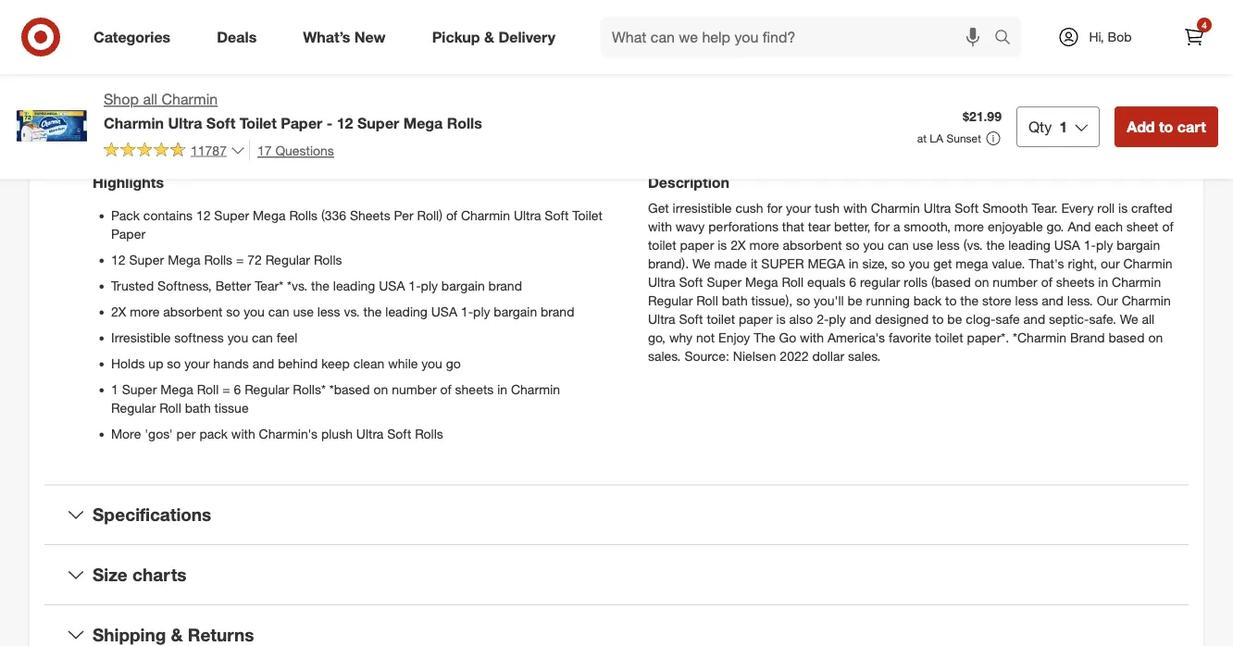 Task type: locate. For each thing, give the bounding box(es) containing it.
rolls inside shop all charmin charmin ultra soft toilet paper - 12 super mega rolls
[[447, 114, 482, 132]]

0 vertical spatial on
[[975, 274, 989, 290]]

1 horizontal spatial your
[[786, 200, 811, 216]]

2 vertical spatial usa
[[431, 304, 457, 320]]

charts
[[132, 564, 187, 585]]

0 vertical spatial sheets
[[1056, 274, 1095, 290]]

all inside shop all charmin charmin ultra soft toilet paper - 12 super mega rolls
[[143, 90, 157, 108]]

1 vertical spatial use
[[293, 304, 314, 320]]

dollar
[[812, 348, 845, 365]]

ultra
[[168, 114, 202, 132], [924, 200, 951, 216], [514, 208, 541, 224], [648, 274, 676, 290], [648, 311, 676, 328], [356, 426, 384, 442]]

1 horizontal spatial number
[[993, 274, 1038, 290]]

you up rolls
[[909, 256, 930, 272]]

based
[[1109, 330, 1145, 346]]

right,
[[1068, 256, 1097, 272]]

1 vertical spatial 12
[[196, 208, 211, 224]]

and right the hands
[[252, 356, 274, 372]]

1 horizontal spatial toilet
[[572, 208, 603, 224]]

1 horizontal spatial sales.
[[848, 348, 881, 365]]

less up safe
[[1015, 293, 1038, 309]]

6 right equals
[[849, 274, 857, 290]]

12 right contains
[[196, 208, 211, 224]]

0 horizontal spatial 1
[[111, 382, 118, 398]]

toilet left get
[[572, 208, 603, 224]]

1 horizontal spatial use
[[913, 237, 933, 253]]

to down '(based'
[[945, 293, 957, 309]]

bath
[[722, 293, 748, 309], [185, 400, 211, 416]]

usa up "go"
[[431, 304, 457, 320]]

2 vertical spatial bargain
[[494, 304, 537, 320]]

1 vertical spatial we
[[1120, 311, 1139, 328]]

absorbent up softness
[[163, 304, 223, 320]]

0 horizontal spatial less
[[317, 304, 340, 320]]

your down softness
[[185, 356, 210, 372]]

leading up while
[[385, 304, 428, 320]]

cush
[[736, 200, 763, 216]]

store
[[983, 293, 1012, 309]]

11787 link
[[104, 140, 245, 162]]

at la sunset
[[917, 131, 981, 145]]

you'll
[[814, 293, 844, 309]]

0 vertical spatial number
[[993, 274, 1038, 290]]

0 horizontal spatial toilet
[[240, 114, 277, 132]]

sheets inside description get irresistible cush for your tush with charmin ultra soft smooth tear. every roll is crafted with wavy perforations that tear better, for a smooth, more enjoyable go. and each sheet of toilet paper is 2x more absorbent so you can use less (vs. the leading usa 1-ply bargain brand). we made it super mega in size, so you get mega value. that's right, our charmin ultra soft super mega roll equals 6 regular rolls (based on number of sheets in charmin regular roll bath tissue), so you'll be running back to the store less and less. our charmin ultra soft toilet paper is also 2-ply and designed to be clog-safe and septic-safe. we all go, why not enjoy the go with america's favorite toilet paper*. *charmin brand based on sales. source: nielsen 2022 dollar sales.
[[1056, 274, 1095, 290]]

shipping
[[93, 624, 166, 645]]

rolls left (336 on the left top
[[289, 208, 318, 224]]

deals
[[217, 28, 257, 46]]

roll down super
[[782, 274, 804, 290]]

enjoyable
[[988, 219, 1043, 235]]

can up feel
[[268, 304, 289, 320]]

tear.
[[1032, 200, 1058, 216]]

1 right qty
[[1060, 117, 1068, 136]]

tissue
[[214, 400, 249, 416]]

1 horizontal spatial 6
[[849, 274, 857, 290]]

size charts button
[[44, 545, 1189, 604]]

item
[[649, 51, 694, 77]]

super down the made
[[707, 274, 742, 290]]

about
[[540, 51, 600, 77]]

17 questions link
[[249, 140, 334, 161]]

toilet
[[240, 114, 277, 132], [572, 208, 603, 224]]

with
[[844, 200, 868, 216], [648, 219, 672, 235], [800, 330, 824, 346], [231, 426, 255, 442]]

and
[[1042, 293, 1064, 309], [850, 311, 872, 328], [1024, 311, 1046, 328], [252, 356, 274, 372]]

use down the smooth,
[[913, 237, 933, 253]]

sales. down america's
[[848, 348, 881, 365]]

1 horizontal spatial 1
[[1060, 117, 1068, 136]]

1 horizontal spatial to
[[945, 293, 957, 309]]

0 vertical spatial toilet
[[240, 114, 277, 132]]

more up "irresistible"
[[130, 304, 160, 320]]

0 horizontal spatial bath
[[185, 400, 211, 416]]

with down get
[[648, 219, 672, 235]]

sheets down "go"
[[455, 382, 494, 398]]

super inside 1 super mega roll = 6 regular rolls* *based on number of sheets in charmin regular roll bath tissue
[[122, 382, 157, 398]]

clean
[[353, 356, 385, 372]]

of down "go"
[[440, 382, 452, 398]]

regular down brand).
[[648, 293, 693, 309]]

toilet inside pack contains 12 super mega rolls (336 sheets per roll) of charmin ultra soft toilet paper
[[572, 208, 603, 224]]

= for roll
[[222, 382, 230, 398]]

it
[[751, 256, 758, 272]]

6 inside 1 super mega roll = 6 regular rolls* *based on number of sheets in charmin regular roll bath tissue
[[234, 382, 241, 398]]

tear*
[[255, 278, 283, 294]]

0 vertical spatial bath
[[722, 293, 748, 309]]

vs.
[[344, 304, 360, 320]]

mega inside 1 super mega roll = 6 regular rolls* *based on number of sheets in charmin regular roll bath tissue
[[161, 382, 193, 398]]

0 horizontal spatial 6
[[234, 382, 241, 398]]

for right 'cush'
[[767, 200, 783, 216]]

regular up *vs.
[[265, 252, 310, 268]]

6
[[849, 274, 857, 290], [234, 382, 241, 398]]

more up (vs.
[[954, 219, 984, 235]]

2 horizontal spatial to
[[1159, 117, 1174, 136]]

more up it
[[749, 237, 779, 253]]

size charts
[[93, 564, 187, 585]]

& right pickup
[[484, 28, 494, 46]]

0 vertical spatial for
[[767, 200, 783, 216]]

in
[[849, 256, 859, 272], [1098, 274, 1109, 290], [497, 382, 507, 398]]

1 vertical spatial =
[[222, 382, 230, 398]]

mega up "72"
[[253, 208, 286, 224]]

absorbent inside description get irresistible cush for your tush with charmin ultra soft smooth tear. every roll is crafted with wavy perforations that tear better, for a smooth, more enjoyable go. and each sheet of toilet paper is 2x more absorbent so you can use less (vs. the leading usa 1-ply bargain brand). we made it super mega in size, so you get mega value. that's right, our charmin ultra soft super mega roll equals 6 regular rolls (based on number of sheets in charmin regular roll bath tissue), so you'll be running back to the store less and less. our charmin ultra soft toilet paper is also 2-ply and designed to be clog-safe and septic-safe. we all go, why not enjoy the go with america's favorite toilet paper*. *charmin brand based on sales. source: nielsen 2022 dollar sales.
[[783, 237, 842, 253]]

1 vertical spatial on
[[1149, 330, 1163, 346]]

0 horizontal spatial on
[[374, 382, 388, 398]]

0 vertical spatial in
[[849, 256, 859, 272]]

1- up "go"
[[461, 304, 473, 320]]

super right -
[[357, 114, 399, 132]]

1 horizontal spatial bath
[[722, 293, 748, 309]]

and up *charmin at bottom right
[[1024, 311, 1046, 328]]

0 horizontal spatial use
[[293, 304, 314, 320]]

17 questions
[[257, 142, 334, 158]]

can inside description get irresistible cush for your tush with charmin ultra soft smooth tear. every roll is crafted with wavy perforations that tear better, for a smooth, more enjoyable go. and each sheet of toilet paper is 2x more absorbent so you can use less (vs. the leading usa 1-ply bargain brand). we made it super mega in size, so you get mega value. that's right, our charmin ultra soft super mega roll equals 6 regular rolls (based on number of sheets in charmin regular roll bath tissue), so you'll be running back to the store less and less. our charmin ultra soft toilet paper is also 2-ply and designed to be clog-safe and septic-safe. we all go, why not enjoy the go with america's favorite toilet paper*. *charmin brand based on sales. source: nielsen 2022 dollar sales.
[[888, 237, 909, 253]]

better
[[215, 278, 251, 294]]

so down better,
[[846, 237, 860, 253]]

72
[[247, 252, 262, 268]]

1 vertical spatial for
[[874, 219, 890, 235]]

12 inside shop all charmin charmin ultra soft toilet paper - 12 super mega rolls
[[337, 114, 353, 132]]

crafted
[[1132, 200, 1173, 216]]

0 horizontal spatial number
[[392, 382, 437, 398]]

0 vertical spatial can
[[888, 237, 909, 253]]

bath inside 1 super mega roll = 6 regular rolls* *based on number of sheets in charmin regular roll bath tissue
[[185, 400, 211, 416]]

0 horizontal spatial absorbent
[[163, 304, 223, 320]]

mega inside description get irresistible cush for your tush with charmin ultra soft smooth tear. every roll is crafted with wavy perforations that tear better, for a smooth, more enjoyable go. and each sheet of toilet paper is 2x more absorbent so you can use less (vs. the leading usa 1-ply bargain brand). we made it super mega in size, so you get mega value. that's right, our charmin ultra soft super mega roll equals 6 regular rolls (based on number of sheets in charmin regular roll bath tissue), so you'll be running back to the store less and less. our charmin ultra soft toilet paper is also 2-ply and designed to be clog-safe and septic-safe. we all go, why not enjoy the go with america's favorite toilet paper*. *charmin brand based on sales. source: nielsen 2022 dollar sales.
[[745, 274, 778, 290]]

0 vertical spatial =
[[236, 252, 244, 268]]

toilet
[[648, 237, 677, 253], [707, 311, 735, 328], [935, 330, 964, 346]]

of right roll)
[[446, 208, 457, 224]]

1 horizontal spatial in
[[849, 256, 859, 272]]

about this item
[[540, 51, 694, 77]]

rolls up trusted softness, better tear* *vs. the leading usa 1-ply bargain brand
[[314, 252, 342, 268]]

go,
[[648, 330, 666, 346]]

you up the hands
[[227, 330, 248, 346]]

0 vertical spatial 6
[[849, 274, 857, 290]]

0 vertical spatial brand
[[489, 278, 522, 294]]

ply
[[1096, 237, 1113, 253], [421, 278, 438, 294], [473, 304, 490, 320], [829, 311, 846, 328]]

leading
[[1009, 237, 1051, 253], [333, 278, 375, 294], [385, 304, 428, 320]]

1 horizontal spatial for
[[874, 219, 890, 235]]

that
[[782, 219, 805, 235]]

(336
[[321, 208, 346, 224]]

1 horizontal spatial usa
[[431, 304, 457, 320]]

with down 2-
[[800, 330, 824, 346]]

0 vertical spatial &
[[484, 28, 494, 46]]

0 horizontal spatial is
[[718, 237, 727, 253]]

mega
[[404, 114, 443, 132], [253, 208, 286, 224], [168, 252, 201, 268], [745, 274, 778, 290], [161, 382, 193, 398]]

leading inside description get irresistible cush for your tush with charmin ultra soft smooth tear. every roll is crafted with wavy perforations that tear better, for a smooth, more enjoyable go. and each sheet of toilet paper is 2x more absorbent so you can use less (vs. the leading usa 1-ply bargain brand). we made it super mega in size, so you get mega value. that's right, our charmin ultra soft super mega roll equals 6 regular rolls (based on number of sheets in charmin regular roll bath tissue), so you'll be running back to the store less and less. our charmin ultra soft toilet paper is also 2-ply and designed to be clog-safe and septic-safe. we all go, why not enjoy the go with america's favorite toilet paper*. *charmin brand based on sales. source: nielsen 2022 dollar sales.
[[1009, 237, 1051, 253]]

mega inside shop all charmin charmin ultra soft toilet paper - 12 super mega rolls
[[404, 114, 443, 132]]

qty 1
[[1029, 117, 1068, 136]]

1 horizontal spatial absorbent
[[783, 237, 842, 253]]

2 horizontal spatial on
[[1149, 330, 1163, 346]]

2 vertical spatial on
[[374, 382, 388, 398]]

all up 'based'
[[1142, 311, 1155, 328]]

holds
[[111, 356, 145, 372]]

*charmin
[[1013, 330, 1067, 346]]

la
[[930, 131, 944, 145]]

0 vertical spatial 1-
[[1084, 237, 1096, 253]]

so down better
[[226, 304, 240, 320]]

number down while
[[392, 382, 437, 398]]

1
[[1060, 117, 1068, 136], [111, 382, 118, 398]]

0 vertical spatial leading
[[1009, 237, 1051, 253]]

= inside 1 super mega roll = 6 regular rolls* *based on number of sheets in charmin regular roll bath tissue
[[222, 382, 230, 398]]

toilet up brand).
[[648, 237, 677, 253]]

1 vertical spatial 6
[[234, 382, 241, 398]]

0 horizontal spatial to
[[932, 311, 944, 328]]

2 horizontal spatial less
[[1015, 293, 1038, 309]]

1 vertical spatial brand
[[541, 304, 574, 320]]

use inside description get irresistible cush for your tush with charmin ultra soft smooth tear. every roll is crafted with wavy perforations that tear better, for a smooth, more enjoyable go. and each sheet of toilet paper is 2x more absorbent so you can use less (vs. the leading usa 1-ply bargain brand). we made it super mega in size, so you get mega value. that's right, our charmin ultra soft super mega roll equals 6 regular rolls (based on number of sheets in charmin regular roll bath tissue), so you'll be running back to the store less and less. our charmin ultra soft toilet paper is also 2-ply and designed to be clog-safe and septic-safe. we all go, why not enjoy the go with america's favorite toilet paper*. *charmin brand based on sales. source: nielsen 2022 dollar sales.
[[913, 237, 933, 253]]

1 horizontal spatial all
[[1142, 311, 1155, 328]]

1- up the right,
[[1084, 237, 1096, 253]]

1 vertical spatial toilet
[[572, 208, 603, 224]]

toilet up 17
[[240, 114, 277, 132]]

1 vertical spatial in
[[1098, 274, 1109, 290]]

1 vertical spatial absorbent
[[163, 304, 223, 320]]

1 horizontal spatial we
[[1120, 311, 1139, 328]]

the up clog- on the right of page
[[961, 293, 979, 309]]

absorbent down tear
[[783, 237, 842, 253]]

2 horizontal spatial bargain
[[1117, 237, 1160, 253]]

1 horizontal spatial less
[[937, 237, 960, 253]]

0 horizontal spatial usa
[[379, 278, 405, 294]]

0 horizontal spatial =
[[222, 382, 230, 398]]

to right add
[[1159, 117, 1174, 136]]

number down value.
[[993, 274, 1038, 290]]

2x down the perforations
[[731, 237, 746, 253]]

= left "72"
[[236, 252, 244, 268]]

on down clean
[[374, 382, 388, 398]]

wavy
[[676, 219, 705, 235]]

usa down go.
[[1054, 237, 1081, 253]]

paper down "pack"
[[111, 226, 146, 242]]

2x down trusted at the left top of the page
[[111, 304, 126, 320]]

to down back
[[932, 311, 944, 328]]

paper down wavy
[[680, 237, 714, 253]]

all right 'shop'
[[143, 90, 157, 108]]

all inside description get irresistible cush for your tush with charmin ultra soft smooth tear. every roll is crafted with wavy perforations that tear better, for a smooth, more enjoyable go. and each sheet of toilet paper is 2x more absorbent so you can use less (vs. the leading usa 1-ply bargain brand). we made it super mega in size, so you get mega value. that's right, our charmin ultra soft super mega roll equals 6 regular rolls (based on number of sheets in charmin regular roll bath tissue), so you'll be running back to the store less and less. our charmin ultra soft toilet paper is also 2-ply and designed to be clog-safe and septic-safe. we all go, why not enjoy the go with america's favorite toilet paper*. *charmin brand based on sales. source: nielsen 2022 dollar sales.
[[1142, 311, 1155, 328]]

softness,
[[157, 278, 212, 294]]

we left the made
[[693, 256, 711, 272]]

2 horizontal spatial is
[[1119, 200, 1128, 216]]

the
[[754, 330, 776, 346]]

shipping & returns
[[93, 624, 254, 645]]

charmin inside pack contains 12 super mega rolls (336 sheets per roll) of charmin ultra soft toilet paper
[[461, 208, 510, 224]]

safe
[[996, 311, 1020, 328]]

2 horizontal spatial more
[[954, 219, 984, 235]]

1 horizontal spatial be
[[948, 311, 963, 328]]

0 vertical spatial we
[[693, 256, 711, 272]]

less up "get"
[[937, 237, 960, 253]]

1 down holds
[[111, 382, 118, 398]]

0 horizontal spatial for
[[767, 200, 783, 216]]

less left vs.
[[317, 304, 340, 320]]

use down *vs.
[[293, 304, 314, 320]]

usa up 2x more absorbent so you can use less vs. the leading usa 1-ply bargain brand
[[379, 278, 405, 294]]

toilet inside shop all charmin charmin ultra soft toilet paper - 12 super mega rolls
[[240, 114, 277, 132]]

1 vertical spatial bath
[[185, 400, 211, 416]]

0 horizontal spatial be
[[848, 293, 863, 309]]

be left clog- on the right of page
[[948, 311, 963, 328]]

2 vertical spatial 1-
[[461, 304, 473, 320]]

rolls*
[[293, 382, 326, 398]]

mega inside pack contains 12 super mega rolls (336 sheets per roll) of charmin ultra soft toilet paper
[[253, 208, 286, 224]]

trusted softness, better tear* *vs. the leading usa 1-ply bargain brand
[[111, 278, 522, 294]]

2 vertical spatial in
[[497, 382, 507, 398]]

bath up enjoy
[[722, 293, 748, 309]]

6 up tissue
[[234, 382, 241, 398]]

keep
[[321, 356, 350, 372]]

for left a
[[874, 219, 890, 235]]

0 horizontal spatial sheets
[[455, 382, 494, 398]]

toilet up enjoy
[[707, 311, 735, 328]]

leading up vs.
[[333, 278, 375, 294]]

0 vertical spatial absorbent
[[783, 237, 842, 253]]

bargain inside description get irresistible cush for your tush with charmin ultra soft smooth tear. every roll is crafted with wavy perforations that tear better, for a smooth, more enjoyable go. and each sheet of toilet paper is 2x more absorbent so you can use less (vs. the leading usa 1-ply bargain brand). we made it super mega in size, so you get mega value. that's right, our charmin ultra soft super mega roll equals 6 regular rolls (based on number of sheets in charmin regular roll bath tissue), so you'll be running back to the store less and less. our charmin ultra soft toilet paper is also 2-ply and designed to be clog-safe and septic-safe. we all go, why not enjoy the go with america's favorite toilet paper*. *charmin brand based on sales. source: nielsen 2022 dollar sales.
[[1117, 237, 1160, 253]]

the
[[987, 237, 1005, 253], [311, 278, 330, 294], [961, 293, 979, 309], [363, 304, 382, 320]]

your
[[786, 200, 811, 216], [185, 356, 210, 372]]

1 vertical spatial more
[[749, 237, 779, 253]]

roll
[[1098, 200, 1115, 216]]

of down 'that's'
[[1041, 274, 1053, 290]]

feel
[[277, 330, 298, 346]]

paper up questions
[[281, 114, 323, 132]]

paper*.
[[967, 330, 1009, 346]]

we up 'based'
[[1120, 311, 1139, 328]]

less.
[[1067, 293, 1093, 309]]

usa inside description get irresistible cush for your tush with charmin ultra soft smooth tear. every roll is crafted with wavy perforations that tear better, for a smooth, more enjoyable go. and each sheet of toilet paper is 2x more absorbent so you can use less (vs. the leading usa 1-ply bargain brand). we made it super mega in size, so you get mega value. that's right, our charmin ultra soft super mega roll equals 6 regular rolls (based on number of sheets in charmin regular roll bath tissue), so you'll be running back to the store less and less. our charmin ultra soft toilet paper is also 2-ply and designed to be clog-safe and septic-safe. we all go, why not enjoy the go with america's favorite toilet paper*. *charmin brand based on sales. source: nielsen 2022 dollar sales.
[[1054, 237, 1081, 253]]

hi,
[[1089, 29, 1104, 45]]

rolls down pickup
[[447, 114, 482, 132]]

12
[[337, 114, 353, 132], [196, 208, 211, 224], [111, 252, 126, 268]]

deals link
[[201, 17, 280, 57]]

toilet left paper*.
[[935, 330, 964, 346]]

can left feel
[[252, 330, 273, 346]]

trusted
[[111, 278, 154, 294]]

roll up tissue
[[197, 382, 219, 398]]

running
[[866, 293, 910, 309]]

0 horizontal spatial &
[[171, 624, 183, 645]]

of inside 1 super mega roll = 6 regular rolls* *based on number of sheets in charmin regular roll bath tissue
[[440, 382, 452, 398]]

on down the mega
[[975, 274, 989, 290]]

super up 12 super mega rolls = 72 regular rolls
[[214, 208, 249, 224]]

sheets
[[1056, 274, 1095, 290], [455, 382, 494, 398]]

ultra inside pack contains 12 super mega rolls (336 sheets per roll) of charmin ultra soft toilet paper
[[514, 208, 541, 224]]

sheet
[[1127, 219, 1159, 235]]

0 horizontal spatial leading
[[333, 278, 375, 294]]

1 vertical spatial number
[[392, 382, 437, 398]]

we
[[693, 256, 711, 272], [1120, 311, 1139, 328]]

add
[[1127, 117, 1155, 136]]

& inside dropdown button
[[171, 624, 183, 645]]

super inside pack contains 12 super mega rolls (336 sheets per roll) of charmin ultra soft toilet paper
[[214, 208, 249, 224]]

1 vertical spatial leading
[[333, 278, 375, 294]]

to
[[1159, 117, 1174, 136], [945, 293, 957, 309], [932, 311, 944, 328]]

per
[[394, 208, 414, 224]]

sales.
[[648, 348, 681, 365], [848, 348, 881, 365]]

sales. down go,
[[648, 348, 681, 365]]

be right you'll
[[848, 293, 863, 309]]

1 horizontal spatial toilet
[[707, 311, 735, 328]]

2 vertical spatial 12
[[111, 252, 126, 268]]

on right 'based'
[[1149, 330, 1163, 346]]

super
[[357, 114, 399, 132], [214, 208, 249, 224], [129, 252, 164, 268], [707, 274, 742, 290], [122, 382, 157, 398]]

2 vertical spatial toilet
[[935, 330, 964, 346]]

pack
[[199, 426, 228, 442]]

0 vertical spatial your
[[786, 200, 811, 216]]

paper
[[680, 237, 714, 253], [739, 311, 773, 328]]

super down holds
[[122, 382, 157, 398]]

1 vertical spatial 2x
[[111, 304, 126, 320]]

paper inside pack contains 12 super mega rolls (336 sheets per roll) of charmin ultra soft toilet paper
[[111, 226, 146, 242]]

roll
[[782, 274, 804, 290], [696, 293, 718, 309], [197, 382, 219, 398], [159, 400, 181, 416]]

2 vertical spatial leading
[[385, 304, 428, 320]]

all
[[143, 90, 157, 108], [1142, 311, 1155, 328]]

0 horizontal spatial your
[[185, 356, 210, 372]]

1 vertical spatial paper
[[111, 226, 146, 242]]

with down tissue
[[231, 426, 255, 442]]

brand).
[[648, 256, 689, 272]]

1 vertical spatial toilet
[[707, 311, 735, 328]]

bath up per
[[185, 400, 211, 416]]

0 horizontal spatial 2x
[[111, 304, 126, 320]]

questions
[[275, 142, 334, 158]]



Task type: vqa. For each thing, say whether or not it's contained in the screenshot.
the topmost =
yes



Task type: describe. For each thing, give the bounding box(es) containing it.
and up america's
[[850, 311, 872, 328]]

0 horizontal spatial bargain
[[442, 278, 485, 294]]

= for rolls
[[236, 252, 244, 268]]

0 vertical spatial 1
[[1060, 117, 1068, 136]]

smooth
[[983, 200, 1028, 216]]

value.
[[992, 256, 1025, 272]]

per
[[176, 426, 196, 442]]

1 vertical spatial your
[[185, 356, 210, 372]]

0 vertical spatial more
[[954, 219, 984, 235]]

also
[[789, 311, 813, 328]]

11787
[[191, 142, 227, 158]]

1- inside description get irresistible cush for your tush with charmin ultra soft smooth tear. every roll is crafted with wavy perforations that tear better, for a smooth, more enjoyable go. and each sheet of toilet paper is 2x more absorbent so you can use less (vs. the leading usa 1-ply bargain brand). we made it super mega in size, so you get mega value. that's right, our charmin ultra soft super mega roll equals 6 regular rolls (based on number of sheets in charmin regular roll bath tissue), so you'll be running back to the store less and less. our charmin ultra soft toilet paper is also 2-ply and designed to be clog-safe and septic-safe. we all go, why not enjoy the go with america's favorite toilet paper*. *charmin brand based on sales. source: nielsen 2022 dollar sales.
[[1084, 237, 1096, 253]]

why
[[669, 330, 693, 346]]

0 horizontal spatial 12
[[111, 252, 126, 268]]

not
[[696, 330, 715, 346]]

2x inside description get irresistible cush for your tush with charmin ultra soft smooth tear. every roll is crafted with wavy perforations that tear better, for a smooth, more enjoyable go. and each sheet of toilet paper is 2x more absorbent so you can use less (vs. the leading usa 1-ply bargain brand). we made it super mega in size, so you get mega value. that's right, our charmin ultra soft super mega roll equals 6 regular rolls (based on number of sheets in charmin regular roll bath tissue), so you'll be running back to the store less and less. our charmin ultra soft toilet paper is also 2-ply and designed to be clog-safe and septic-safe. we all go, why not enjoy the go with america's favorite toilet paper*. *charmin brand based on sales. source: nielsen 2022 dollar sales.
[[731, 237, 746, 253]]

the right *vs.
[[311, 278, 330, 294]]

rolls
[[904, 274, 928, 290]]

sheets
[[350, 208, 390, 224]]

mega up softness,
[[168, 252, 201, 268]]

2 horizontal spatial toilet
[[935, 330, 964, 346]]

mega
[[808, 256, 845, 272]]

every
[[1062, 200, 1094, 216]]

description get irresistible cush for your tush with charmin ultra soft smooth tear. every roll is crafted with wavy perforations that tear better, for a smooth, more enjoyable go. and each sheet of toilet paper is 2x more absorbent so you can use less (vs. the leading usa 1-ply bargain brand). we made it super mega in size, so you get mega value. that's right, our charmin ultra soft super mega roll equals 6 regular rolls (based on number of sheets in charmin regular roll bath tissue), so you'll be running back to the store less and less. our charmin ultra soft toilet paper is also 2-ply and designed to be clog-safe and septic-safe. we all go, why not enjoy the go with america's favorite toilet paper*. *charmin brand based on sales. source: nielsen 2022 dollar sales.
[[648, 173, 1174, 365]]

highlights
[[93, 173, 164, 191]]

6 inside description get irresistible cush for your tush with charmin ultra soft smooth tear. every roll is crafted with wavy perforations that tear better, for a smooth, more enjoyable go. and each sheet of toilet paper is 2x more absorbent so you can use less (vs. the leading usa 1-ply bargain brand). we made it super mega in size, so you get mega value. that's right, our charmin ultra soft super mega roll equals 6 regular rolls (based on number of sheets in charmin regular roll bath tissue), so you'll be running back to the store less and less. our charmin ultra soft toilet paper is also 2-ply and designed to be clog-safe and septic-safe. we all go, why not enjoy the go with america's favorite toilet paper*. *charmin brand based on sales. source: nielsen 2022 dollar sales.
[[849, 274, 857, 290]]

on inside 1 super mega roll = 6 regular rolls* *based on number of sheets in charmin regular roll bath tissue
[[374, 382, 388, 398]]

2-
[[817, 311, 829, 328]]

bath inside description get irresistible cush for your tush with charmin ultra soft smooth tear. every roll is crafted with wavy perforations that tear better, for a smooth, more enjoyable go. and each sheet of toilet paper is 2x more absorbent so you can use less (vs. the leading usa 1-ply bargain brand). we made it super mega in size, so you get mega value. that's right, our charmin ultra soft super mega roll equals 6 regular rolls (based on number of sheets in charmin regular roll bath tissue), so you'll be running back to the store less and less. our charmin ultra soft toilet paper is also 2-ply and designed to be clog-safe and septic-safe. we all go, why not enjoy the go with america's favorite toilet paper*. *charmin brand based on sales. source: nielsen 2022 dollar sales.
[[722, 293, 748, 309]]

1 vertical spatial be
[[948, 311, 963, 328]]

go.
[[1047, 219, 1064, 235]]

size,
[[862, 256, 888, 272]]

the right (vs.
[[987, 237, 1005, 253]]

rolls down while
[[415, 426, 443, 442]]

contains
[[143, 208, 193, 224]]

irresistible
[[673, 200, 732, 216]]

1 horizontal spatial 1-
[[461, 304, 473, 320]]

0 vertical spatial paper
[[680, 237, 714, 253]]

0 horizontal spatial we
[[693, 256, 711, 272]]

& for pickup
[[484, 28, 494, 46]]

of inside pack contains 12 super mega rolls (336 sheets per roll) of charmin ultra soft toilet paper
[[446, 208, 457, 224]]

tear
[[808, 219, 831, 235]]

to inside button
[[1159, 117, 1174, 136]]

our
[[1097, 293, 1118, 309]]

*based
[[329, 382, 370, 398]]

soft inside pack contains 12 super mega rolls (336 sheets per roll) of charmin ultra soft toilet paper
[[545, 208, 569, 224]]

1 horizontal spatial bargain
[[494, 304, 537, 320]]

bob
[[1108, 29, 1132, 45]]

*vs.
[[287, 278, 308, 294]]

you down tear*
[[244, 304, 265, 320]]

17
[[257, 142, 272, 158]]

holds up so your hands and behind keep clean while you go
[[111, 356, 461, 372]]

rolls up better
[[204, 252, 232, 268]]

paper inside shop all charmin charmin ultra soft toilet paper - 12 super mega rolls
[[281, 114, 323, 132]]

and up septic-
[[1042, 293, 1064, 309]]

more
[[111, 426, 141, 442]]

charmin inside 1 super mega roll = 6 regular rolls* *based on number of sheets in charmin regular roll bath tissue
[[511, 382, 560, 398]]

regular down 'holds up so your hands and behind keep clean while you go'
[[245, 382, 289, 398]]

1 horizontal spatial more
[[749, 237, 779, 253]]

add to cart
[[1127, 117, 1207, 136]]

septic-
[[1049, 311, 1089, 328]]

returns
[[188, 624, 254, 645]]

2x more absorbent so you can use less vs. the leading usa 1-ply bargain brand
[[111, 304, 574, 320]]

0 vertical spatial toilet
[[648, 237, 677, 253]]

brand
[[1070, 330, 1105, 346]]

(based
[[932, 274, 971, 290]]

our
[[1101, 256, 1120, 272]]

regular
[[860, 274, 900, 290]]

delivery
[[499, 28, 556, 46]]

get
[[648, 200, 669, 216]]

in inside 1 super mega roll = 6 regular rolls* *based on number of sheets in charmin regular roll bath tissue
[[497, 382, 507, 398]]

12 inside pack contains 12 super mega rolls (336 sheets per roll) of charmin ultra soft toilet paper
[[196, 208, 211, 224]]

What can we help you find? suggestions appear below search field
[[601, 17, 999, 57]]

hands
[[213, 356, 249, 372]]

search
[[986, 30, 1031, 48]]

so right up
[[167, 356, 181, 372]]

1 super mega roll = 6 regular rolls* *based on number of sheets in charmin regular roll bath tissue
[[111, 382, 560, 416]]

roll up 'gos'
[[159, 400, 181, 416]]

1 horizontal spatial brand
[[541, 304, 574, 320]]

plush
[[321, 426, 353, 442]]

smooth,
[[904, 219, 951, 235]]

rolls inside pack contains 12 super mega rolls (336 sheets per roll) of charmin ultra soft toilet paper
[[289, 208, 318, 224]]

1 vertical spatial 1-
[[409, 278, 421, 294]]

the right vs.
[[363, 304, 382, 320]]

categories link
[[78, 17, 194, 57]]

0 vertical spatial is
[[1119, 200, 1128, 216]]

super
[[761, 256, 804, 272]]

sheets inside 1 super mega roll = 6 regular rolls* *based on number of sheets in charmin regular roll bath tissue
[[455, 382, 494, 398]]

1 horizontal spatial leading
[[385, 304, 428, 320]]

america's
[[828, 330, 885, 346]]

0 horizontal spatial brand
[[489, 278, 522, 294]]

soft inside shop all charmin charmin ultra soft toilet paper - 12 super mega rolls
[[206, 114, 236, 132]]

number inside 1 super mega roll = 6 regular rolls* *based on number of sheets in charmin regular roll bath tissue
[[392, 382, 437, 398]]

made
[[714, 256, 747, 272]]

enjoy
[[719, 330, 750, 346]]

roll up not
[[696, 293, 718, 309]]

ultra inside shop all charmin charmin ultra soft toilet paper - 12 super mega rolls
[[168, 114, 202, 132]]

super inside shop all charmin charmin ultra soft toilet paper - 12 super mega rolls
[[357, 114, 399, 132]]

so right size,
[[892, 256, 905, 272]]

pickup & delivery
[[432, 28, 556, 46]]

details
[[93, 125, 151, 147]]

so up also
[[796, 293, 810, 309]]

details button
[[44, 107, 1189, 166]]

1 inside 1 super mega roll = 6 regular rolls* *based on number of sheets in charmin regular roll bath tissue
[[111, 382, 118, 398]]

number inside description get irresistible cush for your tush with charmin ultra soft smooth tear. every roll is crafted with wavy perforations that tear better, for a smooth, more enjoyable go. and each sheet of toilet paper is 2x more absorbent so you can use less (vs. the leading usa 1-ply bargain brand). we made it super mega in size, so you get mega value. that's right, our charmin ultra soft super mega roll equals 6 regular rolls (based on number of sheets in charmin regular roll bath tissue), so you'll be running back to the store less and less. our charmin ultra soft toilet paper is also 2-ply and designed to be clog-safe and septic-safe. we all go, why not enjoy the go with america's favorite toilet paper*. *charmin brand based on sales. source: nielsen 2022 dollar sales.
[[993, 274, 1038, 290]]

description
[[648, 173, 730, 191]]

hi, bob
[[1089, 29, 1132, 45]]

regular up more
[[111, 400, 156, 416]]

go
[[446, 356, 461, 372]]

2 vertical spatial can
[[252, 330, 273, 346]]

equals
[[807, 274, 846, 290]]

2022
[[780, 348, 809, 365]]

4
[[1202, 19, 1207, 31]]

qty
[[1029, 117, 1052, 136]]

while
[[388, 356, 418, 372]]

size
[[93, 564, 128, 585]]

favorite
[[889, 330, 932, 346]]

your inside description get irresistible cush for your tush with charmin ultra soft smooth tear. every roll is crafted with wavy perforations that tear better, for a smooth, more enjoyable go. and each sheet of toilet paper is 2x more absorbent so you can use less (vs. the leading usa 1-ply bargain brand). we made it super mega in size, so you get mega value. that's right, our charmin ultra soft super mega roll equals 6 regular rolls (based on number of sheets in charmin regular roll bath tissue), so you'll be running back to the store less and less. our charmin ultra soft toilet paper is also 2-ply and designed to be clog-safe and septic-safe. we all go, why not enjoy the go with america's favorite toilet paper*. *charmin brand based on sales. source: nielsen 2022 dollar sales.
[[786, 200, 811, 216]]

pack
[[111, 208, 140, 224]]

2 sales. from the left
[[848, 348, 881, 365]]

1 horizontal spatial is
[[776, 311, 786, 328]]

cart
[[1178, 117, 1207, 136]]

softness
[[174, 330, 224, 346]]

go
[[779, 330, 797, 346]]

0 horizontal spatial more
[[130, 304, 160, 320]]

better,
[[834, 219, 871, 235]]

specifications
[[93, 504, 211, 525]]

tissue),
[[751, 293, 793, 309]]

super inside description get irresistible cush for your tush with charmin ultra soft smooth tear. every roll is crafted with wavy perforations that tear better, for a smooth, more enjoyable go. and each sheet of toilet paper is 2x more absorbent so you can use less (vs. the leading usa 1-ply bargain brand). we made it super mega in size, so you get mega value. that's right, our charmin ultra soft super mega roll equals 6 regular rolls (based on number of sheets in charmin regular roll bath tissue), so you'll be running back to the store less and less. our charmin ultra soft toilet paper is also 2-ply and designed to be clog-safe and septic-safe. we all go, why not enjoy the go with america's favorite toilet paper*. *charmin brand based on sales. source: nielsen 2022 dollar sales.
[[707, 274, 742, 290]]

1 horizontal spatial on
[[975, 274, 989, 290]]

roll)
[[417, 208, 443, 224]]

with up better,
[[844, 200, 868, 216]]

shipping & returns button
[[44, 605, 1189, 646]]

more 'gos' per pack with charmin's plush ultra soft rolls
[[111, 426, 443, 442]]

safe.
[[1089, 311, 1117, 328]]

add to cart button
[[1115, 106, 1219, 147]]

1 vertical spatial paper
[[739, 311, 773, 328]]

you up size,
[[863, 237, 884, 253]]

you left "go"
[[422, 356, 443, 372]]

image of charmin ultra soft toilet paper - 12 super mega rolls image
[[15, 89, 89, 163]]

2 horizontal spatial in
[[1098, 274, 1109, 290]]

tush
[[815, 200, 840, 216]]

super up trusted at the left top of the page
[[129, 252, 164, 268]]

shop
[[104, 90, 139, 108]]

of down crafted
[[1162, 219, 1174, 235]]

-
[[327, 114, 333, 132]]

source:
[[685, 348, 730, 365]]

1 vertical spatial can
[[268, 304, 289, 320]]

1 sales. from the left
[[648, 348, 681, 365]]

regular inside description get irresistible cush for your tush with charmin ultra soft smooth tear. every roll is crafted with wavy perforations that tear better, for a smooth, more enjoyable go. and each sheet of toilet paper is 2x more absorbent so you can use less (vs. the leading usa 1-ply bargain brand). we made it super mega in size, so you get mega value. that's right, our charmin ultra soft super mega roll equals 6 regular rolls (based on number of sheets in charmin regular roll bath tissue), so you'll be running back to the store less and less. our charmin ultra soft toilet paper is also 2-ply and designed to be clog-safe and septic-safe. we all go, why not enjoy the go with america's favorite toilet paper*. *charmin brand based on sales. source: nielsen 2022 dollar sales.
[[648, 293, 693, 309]]

pickup & delivery link
[[416, 17, 579, 57]]

nielsen
[[733, 348, 776, 365]]

search button
[[986, 17, 1031, 61]]

& for shipping
[[171, 624, 183, 645]]



